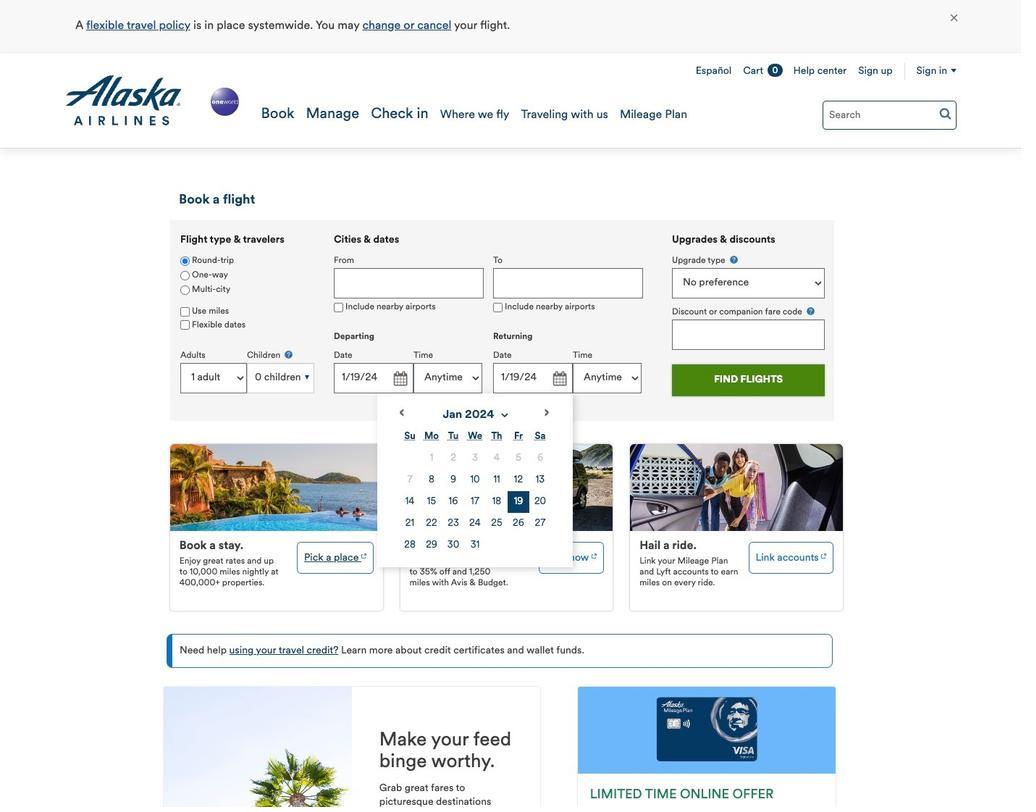 Task type: locate. For each thing, give the bounding box(es) containing it.
None text field
[[493, 268, 643, 299], [672, 319, 825, 350], [493, 268, 643, 299], [672, 319, 825, 350]]

None text field
[[334, 268, 484, 299], [334, 363, 414, 393], [493, 363, 573, 393], [334, 268, 484, 299], [334, 363, 414, 393], [493, 363, 573, 393]]

row
[[399, 448, 551, 469], [399, 469, 551, 491], [399, 491, 551, 513], [399, 513, 551, 535], [399, 535, 551, 556]]

0 horizontal spatial group
[[170, 220, 324, 412]]

photo of a hotel with a swimming pool and palm trees image
[[170, 444, 383, 531]]

0 horizontal spatial open datepicker image
[[390, 369, 410, 389]]

None submit
[[672, 364, 825, 396]]

  checkbox
[[180, 307, 190, 316]]

  radio
[[180, 256, 190, 266], [180, 271, 190, 280]]

0 vertical spatial   radio
[[180, 256, 190, 266]]

2 open datepicker image from the left
[[549, 369, 570, 389]]

1 horizontal spatial open datepicker image
[[549, 369, 570, 389]]

option group inside group
[[180, 254, 314, 298]]

2 horizontal spatial group
[[672, 254, 825, 350]]

option group
[[180, 254, 314, 298]]

group
[[170, 220, 324, 412], [334, 235, 653, 567], [672, 254, 825, 350]]

book rides image
[[822, 548, 827, 561]]

cell
[[421, 448, 443, 469], [443, 448, 464, 469], [464, 448, 486, 469], [486, 448, 508, 469], [508, 448, 530, 469], [530, 448, 551, 469], [399, 469, 421, 491], [421, 469, 443, 491], [443, 469, 464, 491], [464, 469, 486, 491], [486, 469, 508, 491], [508, 469, 530, 491], [530, 469, 551, 491], [399, 491, 421, 513], [421, 491, 443, 513], [443, 491, 464, 513], [464, 491, 486, 513], [486, 491, 508, 513], [508, 491, 530, 513], [530, 491, 551, 513], [399, 513, 421, 535], [421, 513, 443, 535], [443, 513, 464, 535], [464, 513, 486, 535], [486, 513, 508, 535], [508, 513, 530, 535], [530, 513, 551, 535], [399, 535, 421, 556], [421, 535, 443, 556], [443, 535, 464, 556], [464, 535, 486, 556]]

book a stay image
[[361, 548, 367, 561]]

1 vertical spatial   radio
[[180, 271, 190, 280]]

None checkbox
[[334, 303, 343, 312], [180, 321, 190, 330], [334, 303, 343, 312], [180, 321, 190, 330]]

open datepicker image
[[390, 369, 410, 389], [549, 369, 570, 389]]

rent now image
[[592, 548, 597, 561]]

None checkbox
[[493, 303, 503, 312]]

photo of an suv driving towards a mountain image
[[400, 444, 613, 531]]

search button image
[[940, 107, 952, 120]]

1 horizontal spatial group
[[334, 235, 653, 567]]

grid
[[399, 426, 551, 556]]

1   radio from the top
[[180, 256, 190, 266]]



Task type: describe. For each thing, give the bounding box(es) containing it.
header nav bar navigation
[[0, 54, 1022, 149]]

Search text field
[[823, 101, 957, 130]]

alaska airlines logo image
[[64, 75, 183, 126]]

1 open datepicker image from the left
[[390, 369, 410, 389]]

2 row from the top
[[399, 469, 551, 491]]

2   radio from the top
[[180, 271, 190, 280]]

  checkbox inside group
[[180, 307, 190, 316]]

3 row from the top
[[399, 491, 551, 513]]

some kids opening a door image
[[631, 444, 843, 531]]

4 row from the top
[[399, 513, 551, 535]]

1 row from the top
[[399, 448, 551, 469]]

  radio
[[180, 285, 190, 295]]

5 row from the top
[[399, 535, 551, 556]]

oneworld logo image
[[208, 85, 242, 119]]



Task type: vqa. For each thing, say whether or not it's contained in the screenshot.
'Alaska Airlines flights qualify for our Price Guarantee' image
no



